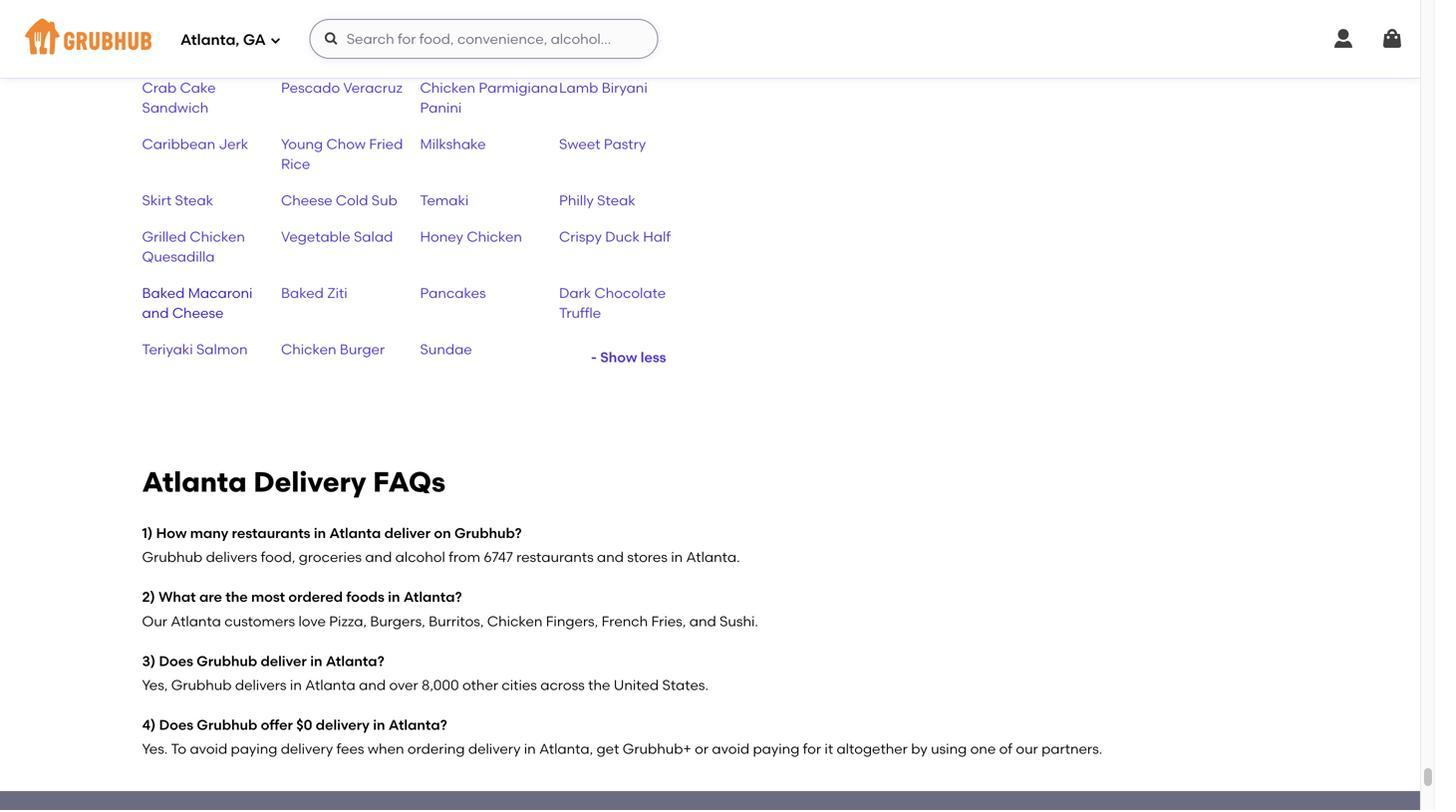 Task type: vqa. For each thing, say whether or not it's contained in the screenshot.
10
no



Task type: describe. For each thing, give the bounding box(es) containing it.
rice
[[281, 156, 310, 173]]

ordering
[[407, 741, 465, 758]]

flan
[[559, 23, 588, 40]]

chocolate
[[594, 284, 666, 301]]

what
[[159, 589, 196, 606]]

pescado veracruz link
[[281, 78, 420, 118]]

svg image
[[324, 31, 340, 47]]

sundae
[[420, 341, 472, 358]]

atlanta inside 3) does grubhub deliver in atlanta? yes, grubhub delivers in atlanta and over 8,000 other cities across the united states.
[[305, 677, 356, 694]]

1 paying from the left
[[231, 741, 277, 758]]

macaroni
[[188, 284, 253, 301]]

in up $0
[[290, 677, 302, 694]]

and left alcohol
[[365, 549, 392, 566]]

vegetable salad link
[[281, 226, 420, 267]]

grilled chicken quesadilla
[[142, 228, 245, 265]]

atlanta? inside 2) what are the most ordered foods in atlanta? our atlanta customers love pizza, burgers, burritos, chicken fingers, french fries, and sushi.
[[403, 589, 462, 606]]

sub
[[371, 192, 397, 209]]

flan napolitano
[[559, 23, 667, 40]]

1 horizontal spatial svg image
[[1331, 27, 1355, 51]]

2 avoid from the left
[[712, 741, 750, 758]]

cheese inside baked macaroni and cheese
[[172, 305, 224, 322]]

burritos,
[[429, 613, 484, 630]]

cheese cold sub
[[281, 192, 397, 209]]

altogether
[[837, 741, 908, 758]]

or
[[695, 741, 709, 758]]

sweet
[[559, 135, 600, 152]]

2 paying from the left
[[753, 741, 800, 758]]

steak for skirt steak
[[175, 192, 213, 209]]

atlanta, ga
[[180, 31, 266, 49]]

curd
[[281, 43, 315, 60]]

baked ziti link
[[281, 283, 420, 323]]

and inside baked macaroni and cheese
[[142, 305, 169, 322]]

partners.
[[1041, 741, 1102, 758]]

chicken inside honey chicken link
[[467, 228, 522, 245]]

$0
[[296, 717, 312, 733]]

atlanta inside 1) how many restaurants in atlanta deliver on grubhub? grubhub delivers food, groceries and alcohol from 6747 restaurants and stores in atlanta.
[[329, 525, 381, 542]]

delivers inside 3) does grubhub deliver in atlanta? yes, grubhub delivers in atlanta and over 8,000 other cities across the united states.
[[235, 677, 287, 694]]

1) how many restaurants in atlanta deliver on grubhub? grubhub delivers food, groceries and alcohol from 6747 restaurants and stores in atlanta.
[[142, 525, 740, 566]]

4)
[[142, 717, 156, 733]]

crab cake sandwich
[[142, 79, 216, 116]]

cities
[[502, 677, 537, 694]]

grubhub down customers
[[197, 653, 257, 670]]

dark
[[559, 284, 591, 301]]

pescado veracruz
[[281, 79, 402, 96]]

over
[[389, 677, 418, 694]]

souvlaki
[[420, 23, 476, 40]]

pastry
[[604, 135, 646, 152]]

in up when
[[373, 717, 385, 733]]

caribbean
[[142, 135, 215, 152]]

and inside 2) what are the most ordered foods in atlanta? our atlanta customers love pizza, burgers, burritos, chicken fingers, french fries, and sushi.
[[689, 613, 716, 630]]

pancakes
[[420, 284, 486, 301]]

cheese cold sub link
[[281, 190, 420, 211]]

baked macaroni and cheese
[[142, 284, 253, 322]]

and inside 3) does grubhub deliver in atlanta? yes, grubhub delivers in atlanta and over 8,000 other cities across the united states.
[[359, 677, 386, 694]]

get
[[597, 741, 619, 758]]

2)
[[142, 589, 155, 606]]

1 horizontal spatial cheese
[[281, 192, 332, 209]]

philly steak
[[559, 192, 636, 209]]

tartine link
[[142, 21, 281, 62]]

crispy duck half link
[[559, 226, 698, 267]]

lamb biryani link
[[559, 78, 698, 118]]

offer
[[261, 717, 293, 733]]

grilled
[[142, 228, 186, 245]]

does for 4)
[[159, 717, 193, 733]]

skirt steak
[[142, 192, 213, 209]]

grubhub+
[[623, 741, 691, 758]]

2) what are the most ordered foods in atlanta? our atlanta customers love pizza, burgers, burritos, chicken fingers, french fries, and sushi.
[[142, 589, 758, 630]]

chicken inside chicken burger link
[[281, 341, 336, 358]]

crab cake sandwich link
[[142, 78, 281, 118]]

chow
[[326, 135, 366, 152]]

sweet pastry
[[559, 135, 646, 152]]

temaki link
[[420, 190, 559, 211]]

ziti
[[327, 284, 348, 301]]

grubhub inside 4) does grubhub offer $0 delivery in atlanta? yes. to avoid paying delivery fees when ordering delivery in atlanta, get grubhub+ or avoid paying for it altogether by using one of our partners.
[[197, 717, 257, 733]]

does for 3)
[[159, 653, 193, 670]]

0 horizontal spatial svg image
[[270, 34, 282, 46]]

in up groceries
[[314, 525, 326, 542]]

honey
[[420, 228, 463, 245]]

delivery
[[253, 465, 366, 499]]

atlanta inside 2) what are the most ordered foods in atlanta? our atlanta customers love pizza, burgers, burritos, chicken fingers, french fries, and sushi.
[[171, 613, 221, 630]]

united
[[614, 677, 659, 694]]

atlanta up "many"
[[142, 465, 247, 499]]

grubhub right yes,
[[171, 677, 232, 694]]

grubhub?
[[454, 525, 522, 542]]

parmigiana
[[479, 79, 558, 96]]

caribbean jerk
[[142, 135, 248, 152]]

atlanta? inside 4) does grubhub offer $0 delivery in atlanta? yes. to avoid paying delivery fees when ordering delivery in atlanta, get grubhub+ or avoid paying for it altogether by using one of our partners.
[[389, 717, 447, 733]]

to
[[171, 741, 186, 758]]

6747
[[484, 549, 513, 566]]

are
[[199, 589, 222, 606]]

customers
[[224, 613, 295, 630]]

chicken inside "chicken parmigiana panini lamb biryani"
[[420, 79, 475, 96]]

quesadilla
[[142, 248, 215, 265]]

steak for philly steak
[[597, 192, 636, 209]]

1 vertical spatial restaurants
[[516, 549, 594, 566]]

in down love
[[310, 653, 322, 670]]

faqs
[[373, 465, 446, 499]]

delivers inside 1) how many restaurants in atlanta deliver on grubhub? grubhub delivers food, groceries and alcohol from 6747 restaurants and stores in atlanta.
[[206, 549, 257, 566]]

the inside 2) what are the most ordered foods in atlanta? our atlanta customers love pizza, burgers, burritos, chicken fingers, french fries, and sushi.
[[225, 589, 248, 606]]

young chow fried rice
[[281, 135, 403, 173]]

the inside 3) does grubhub deliver in atlanta? yes, grubhub delivers in atlanta and over 8,000 other cities across the united states.
[[588, 677, 610, 694]]

on
[[434, 525, 451, 542]]

across
[[540, 677, 585, 694]]

fried
[[369, 135, 403, 152]]

one
[[970, 741, 996, 758]]

it
[[825, 741, 833, 758]]

veracruz
[[343, 79, 402, 96]]

delivery right ordering
[[468, 741, 521, 758]]

souvlaki link
[[420, 21, 559, 62]]

skirt
[[142, 192, 172, 209]]

delivery down $0
[[281, 741, 333, 758]]



Task type: locate. For each thing, give the bounding box(es) containing it.
chicken left fingers,
[[487, 613, 543, 630]]

teriyaki
[[142, 341, 193, 358]]

grubhub left offer at the bottom of the page
[[197, 717, 257, 733]]

1 vertical spatial vegetable
[[281, 228, 350, 245]]

1 baked from the left
[[142, 284, 185, 301]]

of
[[999, 741, 1013, 758]]

atlanta.
[[686, 549, 740, 566]]

steak right skirt
[[175, 192, 213, 209]]

crab
[[142, 79, 177, 96]]

steak
[[175, 192, 213, 209], [597, 192, 636, 209]]

0 vertical spatial vegetable
[[281, 23, 350, 40]]

atlanta, inside main navigation navigation
[[180, 31, 239, 49]]

Search for food, convenience, alcohol... search field
[[310, 19, 658, 59]]

1 vertical spatial the
[[588, 677, 610, 694]]

2 horizontal spatial svg image
[[1380, 27, 1404, 51]]

chicken up panini
[[420, 79, 475, 96]]

teriyaki salmon
[[142, 341, 248, 358]]

atlanta? up burritos,
[[403, 589, 462, 606]]

stores
[[627, 549, 668, 566]]

vegetable inside vegetable bean curd soup
[[281, 23, 350, 40]]

in inside 2) what are the most ordered foods in atlanta? our atlanta customers love pizza, burgers, burritos, chicken fingers, french fries, and sushi.
[[388, 589, 400, 606]]

avoid right to
[[190, 741, 227, 758]]

deliver down customers
[[261, 653, 307, 670]]

0 vertical spatial atlanta?
[[403, 589, 462, 606]]

0 horizontal spatial atlanta,
[[180, 31, 239, 49]]

milkshake link
[[420, 134, 559, 174]]

1 horizontal spatial baked
[[281, 284, 324, 301]]

0 horizontal spatial avoid
[[190, 741, 227, 758]]

paying left "for"
[[753, 741, 800, 758]]

sundae - show less
[[420, 341, 666, 366]]

2 does from the top
[[159, 717, 193, 733]]

1 horizontal spatial restaurants
[[516, 549, 594, 566]]

philly
[[559, 192, 594, 209]]

delivers down "many"
[[206, 549, 257, 566]]

2 steak from the left
[[597, 192, 636, 209]]

1 vegetable from the top
[[281, 23, 350, 40]]

does
[[159, 653, 193, 670], [159, 717, 193, 733]]

steak up crispy duck half
[[597, 192, 636, 209]]

does up to
[[159, 717, 193, 733]]

vegetable bean curd soup
[[281, 23, 389, 60]]

baked for baked macaroni and cheese
[[142, 284, 185, 301]]

atlanta down are
[[171, 613, 221, 630]]

baked for baked ziti
[[281, 284, 324, 301]]

our
[[1016, 741, 1038, 758]]

atlanta? inside 3) does grubhub deliver in atlanta? yes, grubhub delivers in atlanta and over 8,000 other cities across the united states.
[[326, 653, 384, 670]]

restaurants up food,
[[232, 525, 310, 542]]

in up burgers,
[[388, 589, 400, 606]]

vegetable
[[281, 23, 350, 40], [281, 228, 350, 245]]

3)
[[142, 653, 156, 670]]

cheese
[[281, 192, 332, 209], [172, 305, 224, 322]]

jerk
[[219, 135, 248, 152]]

delivery up fees
[[316, 717, 370, 733]]

our
[[142, 613, 167, 630]]

ga
[[243, 31, 266, 49]]

atlanta up groceries
[[329, 525, 381, 542]]

atlanta? down pizza,
[[326, 653, 384, 670]]

and left stores
[[597, 549, 624, 566]]

in down the cities
[[524, 741, 536, 758]]

2 vertical spatial atlanta?
[[389, 717, 447, 733]]

paying down offer at the bottom of the page
[[231, 741, 277, 758]]

vegetable down the cheese cold sub
[[281, 228, 350, 245]]

1 vertical spatial deliver
[[261, 653, 307, 670]]

atlanta, inside 4) does grubhub offer $0 delivery in atlanta? yes. to avoid paying delivery fees when ordering delivery in atlanta, get grubhub+ or avoid paying for it altogether by using one of our partners.
[[539, 741, 593, 758]]

avoid
[[190, 741, 227, 758], [712, 741, 750, 758]]

delivers up offer at the bottom of the page
[[235, 677, 287, 694]]

vegetable for vegetable salad
[[281, 228, 350, 245]]

chicken down skirt steak link
[[190, 228, 245, 245]]

show
[[600, 349, 637, 366]]

0 horizontal spatial cheese
[[172, 305, 224, 322]]

skirt steak link
[[142, 190, 281, 211]]

crispy
[[559, 228, 602, 245]]

vegetable up the curd
[[281, 23, 350, 40]]

salad
[[354, 228, 393, 245]]

caribbean jerk link
[[142, 134, 281, 174]]

from
[[449, 549, 480, 566]]

bean
[[354, 23, 389, 40]]

pizza,
[[329, 613, 367, 630]]

0 horizontal spatial paying
[[231, 741, 277, 758]]

2 vegetable from the top
[[281, 228, 350, 245]]

burger
[[340, 341, 385, 358]]

crispy duck half
[[559, 228, 671, 245]]

0 horizontal spatial baked
[[142, 284, 185, 301]]

1 avoid from the left
[[190, 741, 227, 758]]

burgers,
[[370, 613, 425, 630]]

main navigation navigation
[[0, 0, 1420, 78]]

0 horizontal spatial the
[[225, 589, 248, 606]]

chicken burger link
[[281, 339, 420, 375]]

deliver inside 1) how many restaurants in atlanta deliver on grubhub? grubhub delivers food, groceries and alcohol from 6747 restaurants and stores in atlanta.
[[384, 525, 430, 542]]

by
[[911, 741, 928, 758]]

when
[[368, 741, 404, 758]]

baked left ziti
[[281, 284, 324, 301]]

1 vertical spatial cheese
[[172, 305, 224, 322]]

cheese down rice
[[281, 192, 332, 209]]

honey chicken
[[420, 228, 522, 245]]

chicken inside 2) what are the most ordered foods in atlanta? our atlanta customers love pizza, burgers, burritos, chicken fingers, french fries, and sushi.
[[487, 613, 543, 630]]

1 vertical spatial atlanta?
[[326, 653, 384, 670]]

vegetable for vegetable bean curd soup
[[281, 23, 350, 40]]

baked macaroni and cheese link
[[142, 283, 281, 323]]

1 vertical spatial does
[[159, 717, 193, 733]]

in right stores
[[671, 549, 683, 566]]

ordered
[[288, 589, 343, 606]]

0 vertical spatial deliver
[[384, 525, 430, 542]]

1)
[[142, 525, 153, 542]]

1 horizontal spatial steak
[[597, 192, 636, 209]]

atlanta?
[[403, 589, 462, 606], [326, 653, 384, 670], [389, 717, 447, 733]]

0 vertical spatial delivers
[[206, 549, 257, 566]]

sandwich
[[142, 99, 209, 116]]

atlanta, left get
[[539, 741, 593, 758]]

0 vertical spatial does
[[159, 653, 193, 670]]

svg image
[[1331, 27, 1355, 51], [1380, 27, 1404, 51], [270, 34, 282, 46]]

pancakes link
[[420, 283, 559, 323]]

and up teriyaki at the left top
[[142, 305, 169, 322]]

deliver inside 3) does grubhub deliver in atlanta? yes, grubhub delivers in atlanta and over 8,000 other cities across the united states.
[[261, 653, 307, 670]]

1 horizontal spatial avoid
[[712, 741, 750, 758]]

foods
[[346, 589, 384, 606]]

0 vertical spatial atlanta,
[[180, 31, 239, 49]]

chicken down temaki 'link' on the left top
[[467, 228, 522, 245]]

states.
[[662, 677, 709, 694]]

1 does from the top
[[159, 653, 193, 670]]

cold
[[336, 192, 368, 209]]

2 baked from the left
[[281, 284, 324, 301]]

atlanta, left ga
[[180, 31, 239, 49]]

for
[[803, 741, 821, 758]]

and left over
[[359, 677, 386, 694]]

0 vertical spatial restaurants
[[232, 525, 310, 542]]

vegetable inside 'link'
[[281, 228, 350, 245]]

baked down quesadilla
[[142, 284, 185, 301]]

less
[[641, 349, 666, 366]]

truffle
[[559, 305, 601, 322]]

half
[[643, 228, 671, 245]]

1 horizontal spatial atlanta,
[[539, 741, 593, 758]]

0 horizontal spatial restaurants
[[232, 525, 310, 542]]

deliver up alcohol
[[384, 525, 430, 542]]

chicken parmigiana panini lamb biryani
[[420, 79, 648, 116]]

tartine
[[142, 23, 189, 40]]

0 vertical spatial the
[[225, 589, 248, 606]]

chicken inside grilled chicken quesadilla
[[190, 228, 245, 245]]

lamb
[[559, 79, 598, 96]]

food,
[[261, 549, 295, 566]]

grilled chicken quesadilla link
[[142, 226, 281, 267]]

sweet pastry link
[[559, 134, 698, 174]]

how
[[156, 525, 187, 542]]

teriyaki salmon link
[[142, 339, 281, 375]]

grubhub down how
[[142, 549, 203, 566]]

baked inside baked macaroni and cheese
[[142, 284, 185, 301]]

chicken parmigiana panini link
[[420, 78, 559, 118]]

8,000
[[422, 677, 459, 694]]

1 vertical spatial delivers
[[235, 677, 287, 694]]

0 vertical spatial cheese
[[281, 192, 332, 209]]

steak inside 'link'
[[597, 192, 636, 209]]

honey chicken link
[[420, 226, 559, 267]]

grubhub inside 1) how many restaurants in atlanta deliver on grubhub? grubhub delivers food, groceries and alcohol from 6747 restaurants and stores in atlanta.
[[142, 549, 203, 566]]

baked ziti
[[281, 284, 348, 301]]

young
[[281, 135, 323, 152]]

1 horizontal spatial deliver
[[384, 525, 430, 542]]

the right are
[[225, 589, 248, 606]]

restaurants right 6747
[[516, 549, 594, 566]]

deliver
[[384, 525, 430, 542], [261, 653, 307, 670]]

and right fries,
[[689, 613, 716, 630]]

most
[[251, 589, 285, 606]]

atlanta? up ordering
[[389, 717, 447, 733]]

restaurants
[[232, 525, 310, 542], [516, 549, 594, 566]]

0 horizontal spatial deliver
[[261, 653, 307, 670]]

groceries
[[299, 549, 362, 566]]

does right 3)
[[159, 653, 193, 670]]

duck
[[605, 228, 640, 245]]

1 vertical spatial atlanta,
[[539, 741, 593, 758]]

1 horizontal spatial paying
[[753, 741, 800, 758]]

the right across
[[588, 677, 610, 694]]

napolitano
[[591, 23, 667, 40]]

fingers,
[[546, 613, 598, 630]]

using
[[931, 741, 967, 758]]

1 steak from the left
[[175, 192, 213, 209]]

salmon
[[196, 341, 248, 358]]

yes,
[[142, 677, 168, 694]]

fries,
[[651, 613, 686, 630]]

baked inside 'baked ziti' link
[[281, 284, 324, 301]]

0 horizontal spatial steak
[[175, 192, 213, 209]]

cheese down "macaroni"
[[172, 305, 224, 322]]

sushi.
[[720, 613, 758, 630]]

atlanta up $0
[[305, 677, 356, 694]]

avoid right or
[[712, 741, 750, 758]]

chicken left burger
[[281, 341, 336, 358]]

does inside 4) does grubhub offer $0 delivery in atlanta? yes. to avoid paying delivery fees when ordering delivery in atlanta, get grubhub+ or avoid paying for it altogether by using one of our partners.
[[159, 717, 193, 733]]

vegetable salad
[[281, 228, 393, 245]]

does inside 3) does grubhub deliver in atlanta? yes, grubhub delivers in atlanta and over 8,000 other cities across the united states.
[[159, 653, 193, 670]]

1 horizontal spatial the
[[588, 677, 610, 694]]

french
[[602, 613, 648, 630]]



